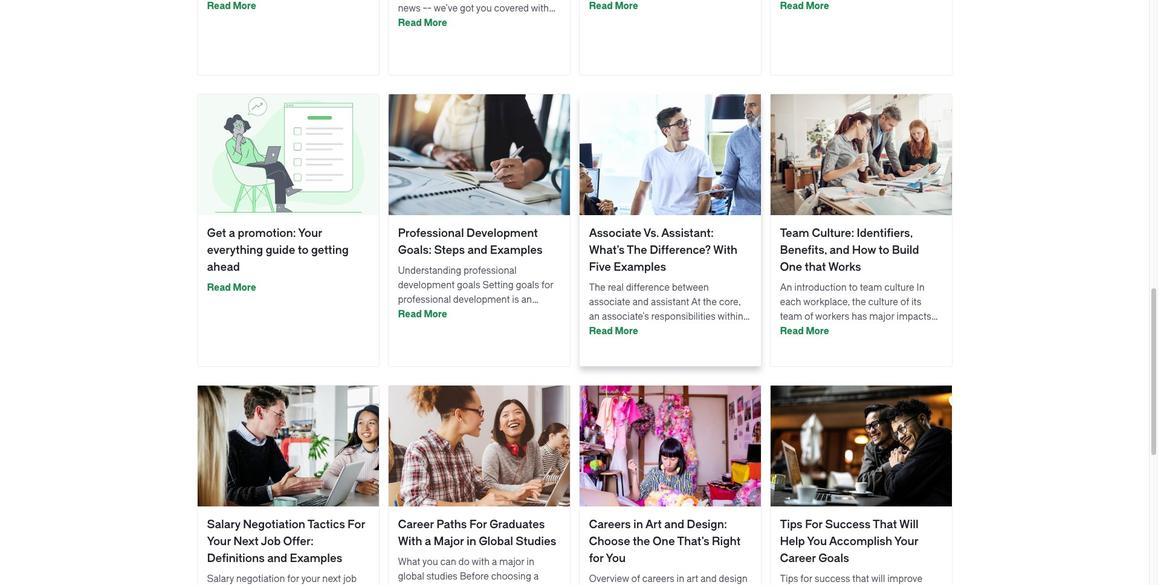 Task type: vqa. For each thing, say whether or not it's contained in the screenshot.
are
yes



Task type: describe. For each thing, give the bounding box(es) containing it.
will
[[900, 518, 919, 531]]

tips for success that will improve
[[780, 573, 923, 585]]

success
[[825, 518, 871, 531]]

a inside what you can do with a major in global studies before choosing
[[492, 557, 497, 567]]

major
[[434, 535, 464, 548]]

workplace,
[[803, 297, 850, 308]]

objective-
[[589, 340, 633, 351]]

associate vs. assistant: what's the difference? with five examples
[[589, 227, 738, 274]]

career inside tips for success that will help you accomplish your career goals
[[780, 552, 816, 565]]

0 vertical spatial team
[[860, 282, 882, 293]]

improve
[[887, 573, 923, 584]]

setting
[[483, 280, 514, 291]]

overview
[[589, 573, 629, 584]]

art
[[687, 573, 698, 584]]

five
[[589, 260, 611, 274]]

salary for salary negotiation for your next job
[[207, 573, 234, 584]]

major inside an introduction to team culture in each workplace, the culture of its team of workers has major impacts on its environment, operations, and ambiance....
[[869, 311, 894, 322]]

between
[[672, 282, 709, 293]]

1 vertical spatial development
[[453, 294, 510, 305]]

tips for tips for success that will help you accomplish your career goals
[[780, 518, 803, 531]]

of down workplace,
[[805, 311, 813, 322]]

you inside tips for success that will help you accomplish your career goals
[[807, 535, 827, 548]]

focused
[[633, 340, 668, 351]]

part
[[443, 309, 460, 320]]

definitions
[[207, 552, 265, 565]]

the for how
[[852, 297, 866, 308]]

one inside team culture: identifiers, benefits, and how to build one that works
[[780, 260, 802, 274]]

0 vertical spatial professional
[[464, 265, 517, 276]]

for inside 'understanding professional development goals setting goals for professional development is an important part of advancing your career. whether your goals are to be more...'
[[541, 280, 553, 291]]

associate
[[589, 297, 630, 308]]

and inside 'professional development goals: steps and examples'
[[468, 243, 488, 257]]

assistant
[[651, 297, 689, 308]]

each
[[780, 297, 801, 308]]

0 vertical spatial development
[[398, 280, 455, 291]]

global
[[479, 535, 513, 548]]

ambiance....
[[780, 340, 832, 351]]

what you can do with a major in global studies before choosing 
[[398, 557, 539, 585]]

understanding
[[398, 265, 461, 276]]

your inside tips for success that will help you accomplish your career goals
[[894, 535, 918, 548]]

offer:
[[283, 535, 314, 548]]

more
[[708, 326, 731, 337]]

environment,
[[806, 326, 863, 337]]

overview of careers in art and design
[[589, 573, 748, 585]]

0 vertical spatial its
[[911, 297, 922, 308]]

well....
[[682, 340, 708, 351]]

an for associate vs. assistant: what's the difference? with five examples
[[589, 311, 600, 322]]

studies
[[516, 535, 556, 548]]

negotiation
[[243, 518, 305, 531]]

goals
[[819, 552, 849, 565]]

that inside team culture: identifiers, benefits, and how to build one that works
[[805, 260, 826, 274]]

global
[[398, 571, 424, 582]]

studies
[[427, 571, 458, 582]]

careers
[[642, 573, 675, 584]]

in inside careers in art and design: choose the one that's right for you
[[633, 518, 643, 531]]

professional
[[398, 227, 464, 240]]

a inside get a promotion: your everything guide to getting ahead
[[229, 227, 235, 240]]

next
[[322, 573, 341, 584]]

get a promotion: your everything guide to getting ahead
[[207, 227, 349, 274]]

in inside overview of careers in art and design
[[677, 573, 684, 584]]

difference?
[[650, 243, 711, 257]]

0 vertical spatial culture
[[884, 282, 914, 293]]

with inside career paths for graduates with a major in global studies
[[398, 535, 422, 548]]

will
[[871, 573, 885, 584]]

culture:
[[812, 227, 854, 240]]

next
[[233, 535, 259, 548]]

associate
[[589, 227, 641, 240]]

goals:
[[398, 243, 432, 257]]

for inside career paths for graduates with a major in global studies
[[469, 518, 487, 531]]

an for professional development goals: steps and examples
[[521, 294, 532, 305]]

to inside an introduction to team culture in each workplace, the culture of its team of workers has major impacts on its environment, operations, and ambiance....
[[849, 282, 858, 293]]

guide
[[266, 243, 295, 257]]

your inside salary negotiation for your next job
[[301, 573, 320, 584]]

in
[[917, 282, 925, 293]]

of inside overview of careers in art and design
[[631, 573, 640, 584]]

examples inside 'professional development goals: steps and examples'
[[490, 243, 543, 257]]

advancing
[[473, 309, 517, 320]]

in inside what you can do with a major in global studies before choosing
[[527, 557, 534, 567]]

3 read more link from the left
[[579, 0, 761, 75]]

1 vertical spatial your
[[468, 323, 487, 334]]

the real difference between associate and assistant at the core, an associate's responsibilities within a company vary, and they are more objective-focused as well....
[[589, 282, 751, 351]]

graduates
[[490, 518, 545, 531]]

job
[[261, 535, 281, 548]]

steps
[[434, 243, 465, 257]]

accomplish
[[829, 535, 892, 548]]

everything
[[207, 243, 263, 257]]

build
[[892, 243, 919, 257]]

examples inside associate vs. assistant: what's the difference? with five examples
[[614, 260, 666, 274]]

tactics
[[308, 518, 345, 531]]

1 read more link from the left
[[197, 0, 379, 75]]

within
[[718, 311, 743, 322]]

choosing
[[491, 571, 531, 582]]

for inside tips for success that will help you accomplish your career goals
[[805, 518, 823, 531]]

with inside associate vs. assistant: what's the difference? with five examples
[[713, 243, 738, 257]]

workers
[[815, 311, 849, 322]]

right
[[712, 535, 741, 548]]

2 read more link from the left
[[388, 0, 570, 75]]

and inside overview of careers in art and design
[[701, 573, 717, 584]]

associate's
[[602, 311, 649, 322]]

paths
[[437, 518, 467, 531]]

with
[[472, 557, 490, 567]]

and up focused
[[653, 326, 669, 337]]

responsibilities
[[651, 311, 716, 322]]

assistant:
[[661, 227, 714, 240]]

is
[[512, 294, 519, 305]]

benefits,
[[780, 243, 827, 257]]

be
[[541, 323, 552, 334]]

salary for salary negotiation tactics for your next job offer: definitions and examples
[[207, 518, 240, 531]]



Task type: locate. For each thing, give the bounding box(es) containing it.
0 horizontal spatial an
[[521, 294, 532, 305]]

salary negotiation for your next job
[[207, 573, 357, 585]]

to inside get a promotion: your everything guide to getting ahead
[[298, 243, 309, 257]]

culture left in
[[884, 282, 914, 293]]

and up works
[[830, 243, 850, 257]]

examples up difference
[[614, 260, 666, 274]]

an
[[780, 282, 792, 293]]

career inside career paths for graduates with a major in global studies
[[398, 518, 434, 531]]

2 salary from the top
[[207, 573, 234, 584]]

design:
[[687, 518, 727, 531]]

2 horizontal spatial the
[[852, 297, 866, 308]]

1 horizontal spatial your
[[468, 323, 487, 334]]

major up choosing
[[499, 557, 524, 567]]

1 horizontal spatial team
[[860, 282, 882, 293]]

operations,
[[865, 326, 913, 337]]

and inside team culture: identifiers, benefits, and how to build one that works
[[830, 243, 850, 257]]

art
[[645, 518, 662, 531]]

for inside salary negotiation for your next job
[[287, 573, 299, 584]]

has
[[852, 311, 867, 322]]

0 horizontal spatial team
[[780, 311, 802, 322]]

that left will
[[852, 573, 869, 584]]

1 vertical spatial an
[[589, 311, 600, 322]]

1 vertical spatial major
[[499, 557, 524, 567]]

are
[[514, 323, 528, 334], [692, 326, 705, 337]]

how
[[852, 243, 876, 257]]

development down understanding
[[398, 280, 455, 291]]

your down advancing at bottom left
[[468, 323, 487, 334]]

0 horizontal spatial for
[[348, 518, 365, 531]]

one inside careers in art and design: choose the one that's right for you
[[653, 535, 675, 548]]

help
[[780, 535, 805, 548]]

salary negotiation tactics for your next job offer: definitions and examples
[[207, 518, 365, 565]]

1 salary from the top
[[207, 518, 240, 531]]

real
[[608, 282, 624, 293]]

job
[[343, 573, 357, 584]]

are inside 'understanding professional development goals setting goals for professional development is an important part of advancing your career. whether your goals are to be more...'
[[514, 323, 528, 334]]

for up the global
[[469, 518, 487, 531]]

a right get
[[229, 227, 235, 240]]

to left be on the left of the page
[[530, 323, 539, 334]]

an up the company
[[589, 311, 600, 322]]

for inside careers in art and design: choose the one that's right for you
[[589, 552, 604, 565]]

and right art
[[701, 573, 717, 584]]

vs.
[[644, 227, 659, 240]]

0 horizontal spatial the
[[589, 282, 606, 293]]

salary up next
[[207, 518, 240, 531]]

ahead
[[207, 260, 240, 274]]

development
[[398, 280, 455, 291], [453, 294, 510, 305]]

career down help
[[780, 552, 816, 565]]

0 horizontal spatial major
[[499, 557, 524, 567]]

with
[[713, 243, 738, 257], [398, 535, 422, 548]]

of right part
[[462, 309, 471, 320]]

professional development goals: steps and examples
[[398, 227, 543, 257]]

you inside careers in art and design: choose the one that's right for you
[[606, 552, 626, 565]]

are left be on the left of the page
[[514, 323, 528, 334]]

2 vertical spatial examples
[[290, 552, 342, 565]]

negotiation
[[236, 573, 285, 584]]

introduction
[[794, 282, 847, 293]]

its right the on
[[794, 326, 804, 337]]

goals
[[457, 280, 480, 291], [516, 280, 539, 291], [489, 323, 512, 334]]

2 horizontal spatial your
[[894, 535, 918, 548]]

team
[[860, 282, 882, 293], [780, 311, 802, 322]]

for up be on the left of the page
[[541, 280, 553, 291]]

career paths for graduates with a major in global studies
[[398, 518, 556, 548]]

team culture: identifiers, benefits, and how to build one that works
[[780, 227, 919, 274]]

do
[[458, 557, 470, 567]]

1 horizontal spatial you
[[807, 535, 827, 548]]

you
[[422, 557, 438, 567]]

with up what
[[398, 535, 422, 548]]

one
[[780, 260, 802, 274], [653, 535, 675, 548]]

an inside 'understanding professional development goals setting goals for professional development is an important part of advancing your career. whether your goals are to be more...'
[[521, 294, 532, 305]]

1 vertical spatial that
[[852, 573, 869, 584]]

goals left setting
[[457, 280, 480, 291]]

1 vertical spatial its
[[794, 326, 804, 337]]

your up getting
[[298, 227, 322, 240]]

1 vertical spatial examples
[[614, 260, 666, 274]]

for down choose
[[589, 552, 604, 565]]

0 horizontal spatial career
[[398, 518, 434, 531]]

the right at
[[703, 297, 717, 308]]

tips down help
[[780, 573, 798, 584]]

what's
[[589, 243, 625, 257]]

examples
[[490, 243, 543, 257], [614, 260, 666, 274], [290, 552, 342, 565]]

a up you
[[425, 535, 431, 548]]

are up well....
[[692, 326, 705, 337]]

of inside 'understanding professional development goals setting goals for professional development is an important part of advancing your career. whether your goals are to be more...'
[[462, 309, 471, 320]]

one down benefits,
[[780, 260, 802, 274]]

at
[[691, 297, 701, 308]]

0 vertical spatial you
[[807, 535, 827, 548]]

tips up help
[[780, 518, 803, 531]]

an inside the real difference between associate and assistant at the core, an associate's responsibilities within a company vary, and they are more objective-focused as well....
[[589, 311, 600, 322]]

your right advancing at bottom left
[[519, 309, 538, 320]]

0 vertical spatial an
[[521, 294, 532, 305]]

your up definitions
[[207, 535, 231, 548]]

of left careers
[[631, 573, 640, 584]]

salary inside salary negotiation for your next job
[[207, 573, 234, 584]]

examples down development
[[490, 243, 543, 257]]

development
[[467, 227, 538, 240]]

the left real
[[589, 282, 606, 293]]

design
[[719, 573, 748, 584]]

to inside 'understanding professional development goals setting goals for professional development is an important part of advancing your career. whether your goals are to be more...'
[[530, 323, 539, 334]]

an right is
[[521, 294, 532, 305]]

1 horizontal spatial major
[[869, 311, 894, 322]]

the up has
[[852, 297, 866, 308]]

0 vertical spatial career
[[398, 518, 434, 531]]

career left the paths
[[398, 518, 434, 531]]

team down the each
[[780, 311, 802, 322]]

get
[[207, 227, 226, 240]]

1 horizontal spatial the
[[627, 243, 647, 257]]

team up has
[[860, 282, 882, 293]]

to down works
[[849, 282, 858, 293]]

2 horizontal spatial for
[[805, 518, 823, 531]]

choose
[[589, 535, 630, 548]]

0 horizontal spatial its
[[794, 326, 804, 337]]

you down choose
[[606, 552, 626, 565]]

the for difference?
[[703, 297, 717, 308]]

0 vertical spatial salary
[[207, 518, 240, 531]]

salary inside salary negotiation tactics for your next job offer: definitions and examples
[[207, 518, 240, 531]]

the down "art"
[[633, 535, 650, 548]]

tips inside tips for success that will help you accomplish your career goals
[[780, 518, 803, 531]]

and inside careers in art and design: choose the one that's right for you
[[664, 518, 684, 531]]

2 vertical spatial your
[[301, 573, 320, 584]]

that
[[805, 260, 826, 274], [852, 573, 869, 584]]

in left art
[[677, 573, 684, 584]]

professional up the important
[[398, 294, 451, 305]]

0 horizontal spatial examples
[[290, 552, 342, 565]]

the down vs.
[[627, 243, 647, 257]]

works
[[828, 260, 861, 274]]

to
[[298, 243, 309, 257], [879, 243, 889, 257], [849, 282, 858, 293], [530, 323, 539, 334]]

in
[[633, 518, 643, 531], [467, 535, 476, 548], [527, 557, 534, 567], [677, 573, 684, 584]]

the inside an introduction to team culture in each workplace, the culture of its team of workers has major impacts on its environment, operations, and ambiance....
[[852, 297, 866, 308]]

a right within on the bottom right of page
[[746, 311, 751, 322]]

you up goals in the bottom right of the page
[[807, 535, 827, 548]]

1 horizontal spatial your
[[298, 227, 322, 240]]

1 vertical spatial tips
[[780, 573, 798, 584]]

whether
[[429, 323, 466, 334]]

vary,
[[631, 326, 651, 337]]

and inside salary negotiation tactics for your next job offer: definitions and examples
[[267, 552, 287, 565]]

more...
[[398, 338, 428, 349]]

0 vertical spatial major
[[869, 311, 894, 322]]

career.
[[398, 323, 427, 334]]

1 horizontal spatial with
[[713, 243, 738, 257]]

what
[[398, 557, 420, 567]]

and down difference
[[633, 297, 649, 308]]

3 for from the left
[[805, 518, 823, 531]]

the inside careers in art and design: choose the one that's right for you
[[633, 535, 650, 548]]

1 horizontal spatial are
[[692, 326, 705, 337]]

1 vertical spatial the
[[589, 282, 606, 293]]

1 vertical spatial career
[[780, 552, 816, 565]]

0 horizontal spatial the
[[633, 535, 650, 548]]

impacts
[[897, 311, 931, 322]]

a inside career paths for graduates with a major in global studies
[[425, 535, 431, 548]]

2 horizontal spatial examples
[[614, 260, 666, 274]]

of
[[901, 297, 909, 308], [462, 309, 471, 320], [805, 311, 813, 322], [631, 573, 640, 584]]

careers in art and design: choose the one that's right for you
[[589, 518, 741, 565]]

the inside the real difference between associate and assistant at the core, an associate's responsibilities within a company vary, and they are more objective-focused as well....
[[589, 282, 606, 293]]

0 horizontal spatial your
[[207, 535, 231, 548]]

1 horizontal spatial for
[[469, 518, 487, 531]]

for right tactics
[[348, 518, 365, 531]]

in inside career paths for graduates with a major in global studies
[[467, 535, 476, 548]]

that down benefits,
[[805, 260, 826, 274]]

1 tips from the top
[[780, 518, 803, 531]]

0 horizontal spatial professional
[[398, 294, 451, 305]]

1 horizontal spatial that
[[852, 573, 869, 584]]

your
[[298, 227, 322, 240], [207, 535, 231, 548], [894, 535, 918, 548]]

development up advancing at bottom left
[[453, 294, 510, 305]]

culture up operations,
[[868, 297, 898, 308]]

for right negotiation
[[287, 573, 299, 584]]

1 vertical spatial culture
[[868, 297, 898, 308]]

4 read more link from the left
[[770, 0, 952, 75]]

core,
[[719, 297, 741, 308]]

0 horizontal spatial you
[[606, 552, 626, 565]]

professional up setting
[[464, 265, 517, 276]]

they
[[671, 326, 689, 337]]

1 vertical spatial one
[[653, 535, 675, 548]]

goals up is
[[516, 280, 539, 291]]

1 vertical spatial salary
[[207, 573, 234, 584]]

2 tips from the top
[[780, 573, 798, 584]]

and right steps at the top left of the page
[[468, 243, 488, 257]]

that inside tips for success that will improve
[[852, 573, 869, 584]]

0 horizontal spatial with
[[398, 535, 422, 548]]

before
[[460, 571, 489, 582]]

1 vertical spatial professional
[[398, 294, 451, 305]]

and down job
[[267, 552, 287, 565]]

difference
[[626, 282, 670, 293]]

for inside salary negotiation tactics for your next job offer: definitions and examples
[[348, 518, 365, 531]]

1 horizontal spatial one
[[780, 260, 802, 274]]

for left success at the bottom right of page
[[800, 573, 812, 584]]

of up impacts
[[901, 297, 909, 308]]

0 vertical spatial tips
[[780, 518, 803, 531]]

major up operations,
[[869, 311, 894, 322]]

an introduction to team culture in each workplace, the culture of its team of workers has major impacts on its environment, operations, and ambiance....
[[780, 282, 931, 351]]

a inside the real difference between associate and assistant at the core, an associate's responsibilities within a company vary, and they are more objective-focused as well....
[[746, 311, 751, 322]]

1 horizontal spatial the
[[703, 297, 717, 308]]

2 for from the left
[[469, 518, 487, 531]]

examples inside salary negotiation tactics for your next job offer: definitions and examples
[[290, 552, 342, 565]]

one down "art"
[[653, 535, 675, 548]]

for inside tips for success that will improve
[[800, 573, 812, 584]]

0 vertical spatial with
[[713, 243, 738, 257]]

your left next
[[301, 573, 320, 584]]

on
[[780, 326, 791, 337]]

0 horizontal spatial your
[[301, 573, 320, 584]]

0 horizontal spatial are
[[514, 323, 528, 334]]

careers
[[589, 518, 631, 531]]

tips inside tips for success that will improve
[[780, 573, 798, 584]]

in up do
[[467, 535, 476, 548]]

1 horizontal spatial an
[[589, 311, 600, 322]]

understanding professional development goals setting goals for professional development is an important part of advancing your career. whether your goals are to be more...
[[398, 265, 553, 349]]

1 horizontal spatial examples
[[490, 243, 543, 257]]

and down impacts
[[915, 326, 931, 337]]

its up impacts
[[911, 297, 922, 308]]

salary down definitions
[[207, 573, 234, 584]]

as
[[670, 340, 680, 351]]

for
[[348, 518, 365, 531], [469, 518, 487, 531], [805, 518, 823, 531]]

its
[[911, 297, 922, 308], [794, 326, 804, 337]]

your
[[519, 309, 538, 320], [468, 323, 487, 334], [301, 573, 320, 584]]

2 horizontal spatial goals
[[516, 280, 539, 291]]

team
[[780, 227, 809, 240]]

to right guide
[[298, 243, 309, 257]]

the inside the real difference between associate and assistant at the core, an associate's responsibilities within a company vary, and they are more objective-focused as well....
[[703, 297, 717, 308]]

in down studies
[[527, 557, 534, 567]]

0 vertical spatial one
[[780, 260, 802, 274]]

are inside the real difference between associate and assistant at the core, an associate's responsibilities within a company vary, and they are more objective-focused as well....
[[692, 326, 705, 337]]

0 vertical spatial your
[[519, 309, 538, 320]]

your down will at the bottom
[[894, 535, 918, 548]]

0 horizontal spatial goals
[[457, 280, 480, 291]]

1 horizontal spatial goals
[[489, 323, 512, 334]]

to inside team culture: identifiers, benefits, and how to build one that works
[[879, 243, 889, 257]]

major inside what you can do with a major in global studies before choosing
[[499, 557, 524, 567]]

1 horizontal spatial its
[[911, 297, 922, 308]]

0 vertical spatial examples
[[490, 243, 543, 257]]

promotion:
[[238, 227, 296, 240]]

1 vertical spatial you
[[606, 552, 626, 565]]

0 vertical spatial the
[[627, 243, 647, 257]]

your inside get a promotion: your everything guide to getting ahead
[[298, 227, 322, 240]]

your inside salary negotiation tactics for your next job offer: definitions and examples
[[207, 535, 231, 548]]

1 vertical spatial team
[[780, 311, 802, 322]]

1 for from the left
[[348, 518, 365, 531]]

that's
[[677, 535, 709, 548]]

and right "art"
[[664, 518, 684, 531]]

examples down offer:
[[290, 552, 342, 565]]

in left "art"
[[633, 518, 643, 531]]

1 horizontal spatial professional
[[464, 265, 517, 276]]

major
[[869, 311, 894, 322], [499, 557, 524, 567]]

getting
[[311, 243, 349, 257]]

the inside associate vs. assistant: what's the difference? with five examples
[[627, 243, 647, 257]]

goals down advancing at bottom left
[[489, 323, 512, 334]]

and inside an introduction to team culture in each workplace, the culture of its team of workers has major impacts on its environment, operations, and ambiance....
[[915, 326, 931, 337]]

tips for tips for success that will improve
[[780, 573, 798, 584]]

with down assistant: on the right of page
[[713, 243, 738, 257]]

for left "success"
[[805, 518, 823, 531]]

an
[[521, 294, 532, 305], [589, 311, 600, 322]]

0 horizontal spatial that
[[805, 260, 826, 274]]

2 horizontal spatial your
[[519, 309, 538, 320]]

for
[[541, 280, 553, 291], [589, 552, 604, 565], [287, 573, 299, 584], [800, 573, 812, 584]]

to down 'identifiers,'
[[879, 243, 889, 257]]

0 horizontal spatial one
[[653, 535, 675, 548]]

a right with
[[492, 557, 497, 567]]

1 vertical spatial with
[[398, 535, 422, 548]]

0 vertical spatial that
[[805, 260, 826, 274]]

identifiers,
[[857, 227, 913, 240]]

1 horizontal spatial career
[[780, 552, 816, 565]]



